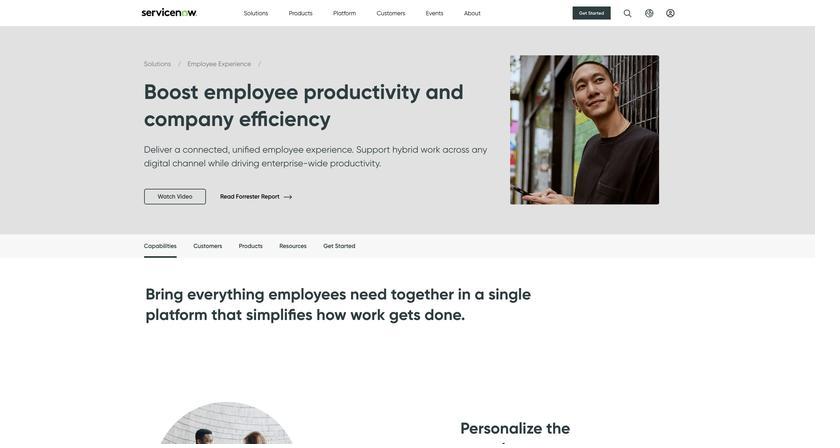 Task type: describe. For each thing, give the bounding box(es) containing it.
about button
[[464, 9, 481, 17]]

resources link
[[280, 235, 307, 258]]

employee inside deliver a connected, unified employee experience. support hybrid work across any digital channel while driving enterprise-wide productivity.
[[263, 144, 304, 155]]

platform
[[146, 305, 208, 324]]

unified
[[232, 144, 260, 155]]

report
[[261, 193, 280, 200]]

single
[[489, 284, 531, 304]]

productivity
[[304, 79, 421, 105]]

watch video
[[158, 193, 193, 200]]

1 vertical spatial get started link
[[324, 235, 356, 258]]

get for get started link to the right
[[580, 10, 587, 16]]

while
[[208, 158, 229, 169]]

read
[[220, 193, 235, 200]]

and
[[426, 79, 464, 105]]

in
[[458, 284, 471, 304]]

wide
[[308, 158, 328, 169]]

1 vertical spatial get started
[[324, 243, 356, 250]]

boost
[[144, 79, 199, 105]]

work inside bring everything employees need together in a single platform that simplifies how work gets done.
[[351, 305, 385, 324]]

employee inside the boost employee productivity and company efficiency
[[204, 79, 299, 105]]

platform
[[334, 10, 356, 16]]

deliver a connected, unified employee experience. support hybrid work across any digital channel while driving enterprise-wide productivity.
[[144, 144, 487, 169]]

products for products link
[[239, 243, 263, 250]]

driving
[[232, 158, 260, 169]]

need
[[350, 284, 387, 304]]

servicenow image
[[141, 8, 198, 16]]

bring
[[146, 284, 183, 304]]

empowered employees can work from anywhere image
[[131, 361, 375, 444]]

a inside bring everything employees need together in a single platform that simplifies how work gets done.
[[475, 284, 485, 304]]

watch video link
[[144, 189, 206, 205]]

solutions for the solutions link at the top left of the page
[[144, 60, 173, 68]]

digital
[[144, 158, 170, 169]]

bring everything employees need together in a single platform that simplifies how work gets done.
[[146, 284, 531, 324]]

how
[[317, 305, 347, 324]]

employees
[[269, 284, 347, 304]]

across
[[443, 144, 470, 155]]

solutions button
[[244, 9, 268, 17]]

personalize
[[461, 418, 543, 438]]

products button
[[289, 9, 313, 17]]

about
[[464, 10, 481, 16]]

efficiency
[[239, 106, 331, 132]]

get for bottom get started link
[[324, 243, 334, 250]]

products for 'products' dropdown button
[[289, 10, 313, 16]]

resources
[[280, 243, 307, 250]]

boost employee productivity and company efficiency
[[144, 79, 464, 132]]

work inside deliver a connected, unified employee experience. support hybrid work across any digital channel while driving enterprise-wide productivity.
[[421, 144, 441, 155]]



Task type: vqa. For each thing, say whether or not it's contained in the screenshot.
"EMPLOYEE EXPERIENCE"
yes



Task type: locate. For each thing, give the bounding box(es) containing it.
1 vertical spatial work
[[351, 305, 385, 324]]

customers link
[[194, 235, 222, 258]]

0 horizontal spatial get
[[324, 243, 334, 250]]

capabilities link
[[144, 235, 177, 260]]

0 vertical spatial get
[[580, 10, 587, 16]]

1 horizontal spatial customers
[[377, 10, 405, 16]]

1 vertical spatial a
[[475, 284, 485, 304]]

0 horizontal spatial products
[[239, 243, 263, 250]]

1 horizontal spatial get started
[[580, 10, 604, 16]]

the
[[547, 418, 571, 438]]

productivity.
[[330, 158, 381, 169]]

capabilities
[[144, 243, 177, 250]]

hybrid
[[393, 144, 419, 155]]

customers for the customers link
[[194, 243, 222, 250]]

channel
[[173, 158, 206, 169]]

employee
[[188, 60, 217, 68]]

company
[[144, 106, 234, 132]]

started for bottom get started link
[[335, 243, 356, 250]]

0 vertical spatial a
[[175, 144, 180, 155]]

simplifies
[[246, 305, 313, 324]]

0 horizontal spatial get started
[[324, 243, 356, 250]]

1 horizontal spatial get started link
[[573, 7, 611, 20]]

1 vertical spatial solutions
[[144, 60, 173, 68]]

0 vertical spatial get started link
[[573, 7, 611, 20]]

0 horizontal spatial get started link
[[324, 235, 356, 258]]

1 horizontal spatial a
[[475, 284, 485, 304]]

events
[[426, 10, 444, 16]]

1 horizontal spatial products
[[289, 10, 313, 16]]

read forrester report
[[220, 193, 281, 200]]

1 vertical spatial employee
[[263, 144, 304, 155]]

employee experience link
[[188, 60, 253, 68]]

employee experience
[[188, 60, 253, 68]]

a inside deliver a connected, unified employee experience. support hybrid work across any digital channel while driving enterprise-wide productivity.
[[175, 144, 180, 155]]

support
[[357, 144, 390, 155]]

0 vertical spatial products
[[289, 10, 313, 16]]

any
[[472, 144, 487, 155]]

work right hybrid
[[421, 144, 441, 155]]

employee down experience at the top
[[204, 79, 299, 105]]

done.
[[425, 305, 466, 324]]

events button
[[426, 9, 444, 17]]

experience
[[218, 60, 251, 68]]

1 vertical spatial products
[[239, 243, 263, 250]]

watch
[[158, 193, 176, 200]]

forrester
[[236, 193, 260, 200]]

go to servicenow account image
[[667, 9, 675, 17]]

work down need
[[351, 305, 385, 324]]

0 horizontal spatial started
[[335, 243, 356, 250]]

1 vertical spatial get
[[324, 243, 334, 250]]

solutions
[[244, 10, 268, 16], [144, 60, 173, 68]]

1 horizontal spatial solutions
[[244, 10, 268, 16]]

solutions link
[[144, 60, 173, 68]]

employee
[[204, 79, 299, 105], [263, 144, 304, 155]]

0 horizontal spatial customers
[[194, 243, 222, 250]]

customers
[[377, 10, 405, 16], [194, 243, 222, 250]]

1 vertical spatial started
[[335, 243, 356, 250]]

0 vertical spatial get started
[[580, 10, 604, 16]]

that
[[212, 305, 242, 324]]

products
[[289, 10, 313, 16], [239, 243, 263, 250]]

personalize the experience
[[461, 418, 571, 444]]

customers button
[[377, 9, 405, 17]]

video
[[177, 193, 193, 200]]

together
[[391, 284, 454, 304]]

everything
[[187, 284, 265, 304]]

solutions for solutions popup button
[[244, 10, 268, 16]]

1 vertical spatial customers
[[194, 243, 222, 250]]

started for get started link to the right
[[589, 10, 604, 16]]

experience.
[[306, 144, 354, 155]]

0 horizontal spatial work
[[351, 305, 385, 324]]

0 vertical spatial customers
[[377, 10, 405, 16]]

0 vertical spatial employee
[[204, 79, 299, 105]]

a up the channel
[[175, 144, 180, 155]]

1 horizontal spatial started
[[589, 10, 604, 16]]

0 vertical spatial started
[[589, 10, 604, 16]]

started
[[589, 10, 604, 16], [335, 243, 356, 250]]

1 horizontal spatial work
[[421, 144, 441, 155]]

0 vertical spatial work
[[421, 144, 441, 155]]

connected,
[[183, 144, 230, 155]]

experience
[[461, 439, 541, 444]]

0 horizontal spatial a
[[175, 144, 180, 155]]

platform button
[[334, 9, 356, 17]]

enterprise-
[[262, 158, 308, 169]]

customers for customers dropdown button
[[377, 10, 405, 16]]

boost employee productivity image
[[490, 39, 672, 221]]

read forrester report link
[[220, 193, 302, 200]]

0 horizontal spatial solutions
[[144, 60, 173, 68]]

1 horizontal spatial get
[[580, 10, 587, 16]]

gets
[[389, 305, 421, 324]]

products link
[[239, 235, 263, 258]]

get started link
[[573, 7, 611, 20], [324, 235, 356, 258]]

0 vertical spatial solutions
[[244, 10, 268, 16]]

get started
[[580, 10, 604, 16], [324, 243, 356, 250]]

work
[[421, 144, 441, 155], [351, 305, 385, 324]]

a
[[175, 144, 180, 155], [475, 284, 485, 304]]

a right in
[[475, 284, 485, 304]]

employee up enterprise-
[[263, 144, 304, 155]]

get
[[580, 10, 587, 16], [324, 243, 334, 250]]

deliver
[[144, 144, 172, 155]]



